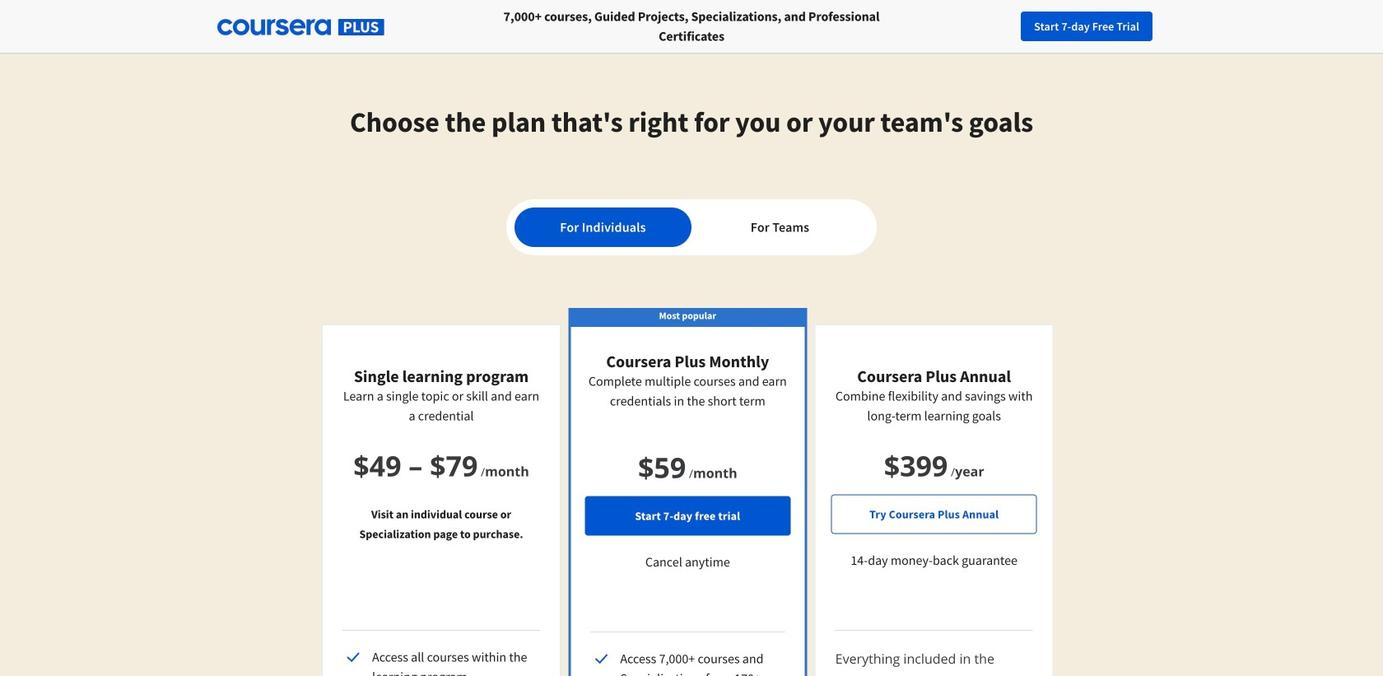 Task type: locate. For each thing, give the bounding box(es) containing it.
coursera plus image
[[217, 19, 385, 36]]

None search field
[[227, 10, 622, 43]]



Task type: vqa. For each thing, say whether or not it's contained in the screenshot.
the leftmost course
no



Task type: describe. For each thing, give the bounding box(es) containing it.
price comparison tab tab list
[[515, 208, 869, 247]]



